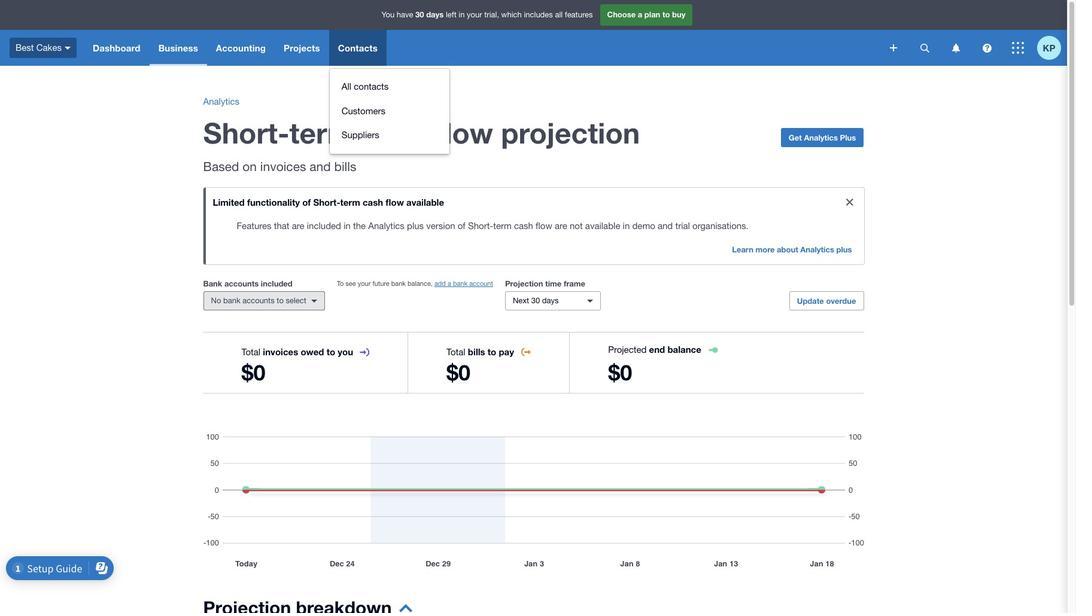 Task type: describe. For each thing, give the bounding box(es) containing it.
1 horizontal spatial of
[[458, 221, 465, 231]]

features
[[237, 221, 271, 231]]

projects button
[[275, 30, 329, 66]]

based on invoices and bills
[[203, 159, 356, 174]]

in inside the you have 30 days left in your trial, which includes all features
[[459, 10, 465, 19]]

learn more about analytics plus
[[732, 245, 852, 254]]

1 are from the left
[[292, 221, 304, 231]]

more
[[756, 245, 775, 254]]

get
[[789, 133, 802, 142]]

all
[[342, 81, 351, 92]]

on
[[243, 159, 257, 174]]

invoices inside total invoices owed to you $0
[[263, 347, 298, 357]]

trial
[[675, 221, 690, 231]]

projected end balance
[[608, 344, 701, 355]]

all contacts
[[342, 81, 389, 92]]

total invoices owed to you $0
[[241, 347, 353, 385]]

account
[[469, 280, 493, 287]]

you
[[382, 10, 394, 19]]

accounting button
[[207, 30, 275, 66]]

bank
[[203, 279, 222, 288]]

add a bank account link
[[434, 280, 493, 287]]

future
[[372, 280, 389, 287]]

total for you
[[241, 347, 260, 357]]

close image
[[838, 190, 861, 214]]

analytics down accounting dropdown button
[[203, 96, 239, 107]]

based
[[203, 159, 239, 174]]

projects
[[284, 42, 320, 53]]

best
[[16, 42, 34, 53]]

dashboard link
[[84, 30, 149, 66]]

no bank accounts to select
[[211, 296, 306, 305]]

all
[[555, 10, 563, 19]]

kp button
[[1037, 30, 1067, 66]]

get analytics plus button
[[781, 128, 864, 147]]

functionality
[[247, 197, 300, 208]]

the
[[353, 221, 366, 231]]

all contacts link
[[330, 75, 449, 99]]

0 vertical spatial invoices
[[260, 159, 306, 174]]

1 horizontal spatial available
[[585, 221, 620, 231]]

0 horizontal spatial included
[[261, 279, 293, 288]]

analytics right the
[[368, 221, 404, 231]]

learn more about analytics plus link
[[725, 241, 859, 260]]

business button
[[149, 30, 207, 66]]

1 vertical spatial cash
[[363, 197, 383, 208]]

no
[[211, 296, 221, 305]]

overdue
[[826, 296, 856, 306]]

cakes
[[36, 42, 62, 53]]

customers
[[342, 106, 385, 116]]

learn
[[732, 245, 753, 254]]

update overdue button
[[789, 291, 864, 311]]

demo
[[632, 221, 655, 231]]

0 vertical spatial cash
[[361, 116, 427, 150]]

to for no bank accounts to select
[[277, 296, 284, 305]]

analytics right about
[[800, 245, 834, 254]]

update
[[797, 296, 824, 306]]

to for choose a plan to buy
[[662, 10, 670, 19]]

group inside banner
[[330, 69, 449, 154]]

balance
[[668, 344, 701, 355]]

that
[[274, 221, 289, 231]]

0 horizontal spatial flow
[[386, 197, 404, 208]]

business
[[158, 42, 198, 53]]

0 vertical spatial flow
[[435, 116, 493, 150]]

plan
[[644, 10, 660, 19]]

short-term cash flow projection
[[203, 116, 640, 150]]

not
[[570, 221, 583, 231]]

0 vertical spatial accounts
[[224, 279, 259, 288]]

2 vertical spatial cash
[[514, 221, 533, 231]]

left
[[446, 10, 456, 19]]

limited functionality of short-term cash flow available
[[213, 197, 444, 208]]

projected
[[608, 345, 647, 355]]

bills inside total bills to pay $0
[[468, 347, 485, 357]]

best cakes
[[16, 42, 62, 53]]

time
[[545, 279, 562, 288]]

features
[[565, 10, 593, 19]]

to inside total bills to pay $0
[[488, 347, 496, 357]]

best cakes button
[[0, 30, 84, 66]]

2 horizontal spatial in
[[623, 221, 630, 231]]

2 vertical spatial short-
[[468, 221, 493, 231]]

dashboard
[[93, 42, 140, 53]]

total bills to pay $0
[[446, 347, 514, 385]]

balance,
[[408, 280, 433, 287]]

projection
[[501, 116, 640, 150]]

1 vertical spatial your
[[358, 280, 371, 287]]

days inside banner
[[426, 10, 444, 19]]

to for total invoices owed to you $0
[[327, 347, 335, 357]]

get analytics plus
[[789, 133, 856, 142]]

no bank accounts to select button
[[203, 291, 325, 311]]

to see your future bank balance, add a bank account
[[337, 280, 493, 287]]

plus
[[840, 133, 856, 142]]



Task type: vqa. For each thing, say whether or not it's contained in the screenshot.
invoicing
no



Task type: locate. For each thing, give the bounding box(es) containing it.
0 vertical spatial your
[[467, 10, 482, 19]]

days
[[426, 10, 444, 19], [542, 296, 559, 305]]

$0
[[241, 360, 265, 385], [446, 360, 470, 385], [608, 360, 632, 385]]

0 vertical spatial days
[[426, 10, 444, 19]]

trial,
[[484, 10, 499, 19]]

0 horizontal spatial short-
[[203, 116, 289, 150]]

you
[[338, 347, 353, 357]]

available
[[406, 197, 444, 208], [585, 221, 620, 231]]

have
[[397, 10, 413, 19]]

features that are included in the analytics plus version of short-term cash flow are not available in demo and trial organisations.
[[237, 221, 749, 231]]

1 horizontal spatial in
[[459, 10, 465, 19]]

bills
[[334, 159, 356, 174], [468, 347, 485, 357]]

svg image
[[1012, 42, 1024, 54], [920, 43, 929, 52], [982, 43, 991, 52], [890, 44, 897, 51]]

1 horizontal spatial svg image
[[952, 43, 960, 52]]

accounts up 'no bank accounts to select'
[[224, 279, 259, 288]]

total down 'no bank accounts to select'
[[241, 347, 260, 357]]

group
[[330, 69, 449, 154]]

0 horizontal spatial days
[[426, 10, 444, 19]]

contacts button
[[329, 30, 387, 66]]

2 vertical spatial term
[[493, 221, 512, 231]]

1 horizontal spatial are
[[555, 221, 567, 231]]

which
[[501, 10, 522, 19]]

0 vertical spatial 30
[[415, 10, 424, 19]]

30 right "next"
[[531, 296, 540, 305]]

$0 inside total bills to pay $0
[[446, 360, 470, 385]]

1 vertical spatial included
[[261, 279, 293, 288]]

0 horizontal spatial available
[[406, 197, 444, 208]]

contacts
[[354, 81, 389, 92]]

total for $0
[[446, 347, 465, 357]]

1 vertical spatial available
[[585, 221, 620, 231]]

1 $0 from the left
[[241, 360, 265, 385]]

of
[[302, 197, 311, 208], [458, 221, 465, 231]]

invoices
[[260, 159, 306, 174], [263, 347, 298, 357]]

1 vertical spatial flow
[[386, 197, 404, 208]]

1 total from the left
[[241, 347, 260, 357]]

to
[[337, 280, 344, 287]]

1 horizontal spatial your
[[467, 10, 482, 19]]

$0 inside total invoices owed to you $0
[[241, 360, 265, 385]]

cash
[[361, 116, 427, 150], [363, 197, 383, 208], [514, 221, 533, 231]]

0 horizontal spatial plus
[[407, 221, 424, 231]]

1 horizontal spatial plus
[[836, 245, 852, 254]]

plus left version
[[407, 221, 424, 231]]

choose
[[607, 10, 636, 19]]

about
[[777, 245, 798, 254]]

0 vertical spatial available
[[406, 197, 444, 208]]

version
[[426, 221, 455, 231]]

your right see
[[358, 280, 371, 287]]

2 horizontal spatial short-
[[468, 221, 493, 231]]

short-
[[203, 116, 289, 150], [313, 197, 340, 208], [468, 221, 493, 231]]

list box containing all contacts
[[330, 69, 449, 154]]

are left not
[[555, 221, 567, 231]]

0 vertical spatial included
[[307, 221, 341, 231]]

of right functionality
[[302, 197, 311, 208]]

0 horizontal spatial and
[[310, 159, 331, 174]]

0 horizontal spatial bank
[[223, 296, 240, 305]]

buy
[[672, 10, 686, 19]]

term
[[289, 116, 353, 150], [340, 197, 360, 208], [493, 221, 512, 231]]

available right not
[[585, 221, 620, 231]]

1 vertical spatial invoices
[[263, 347, 298, 357]]

included inside limited functionality of short-term cash flow available status
[[307, 221, 341, 231]]

1 vertical spatial 30
[[531, 296, 540, 305]]

invoices right on
[[260, 159, 306, 174]]

and inside limited functionality of short-term cash flow available status
[[658, 221, 673, 231]]

0 vertical spatial short-
[[203, 116, 289, 150]]

projection
[[505, 279, 543, 288]]

1 vertical spatial accounts
[[243, 296, 275, 305]]

0 horizontal spatial $0
[[241, 360, 265, 385]]

days inside popup button
[[542, 296, 559, 305]]

1 horizontal spatial days
[[542, 296, 559, 305]]

0 horizontal spatial are
[[292, 221, 304, 231]]

included down limited functionality of short-term cash flow available
[[307, 221, 341, 231]]

next 30 days
[[513, 296, 559, 305]]

bank
[[391, 280, 406, 287], [453, 280, 467, 287], [223, 296, 240, 305]]

1 vertical spatial plus
[[836, 245, 852, 254]]

1 vertical spatial term
[[340, 197, 360, 208]]

2 horizontal spatial flow
[[536, 221, 552, 231]]

short- right functionality
[[313, 197, 340, 208]]

and
[[310, 159, 331, 174], [658, 221, 673, 231]]

customers link
[[330, 99, 449, 123]]

your left trial,
[[467, 10, 482, 19]]

next 30 days button
[[505, 291, 601, 311]]

and left trial
[[658, 221, 673, 231]]

analytics inside button
[[804, 133, 838, 142]]

1 vertical spatial days
[[542, 296, 559, 305]]

bank right 'add'
[[453, 280, 467, 287]]

plus inside learn more about analytics plus link
[[836, 245, 852, 254]]

1 horizontal spatial a
[[638, 10, 642, 19]]

to inside popup button
[[277, 296, 284, 305]]

0 horizontal spatial svg image
[[65, 47, 71, 50]]

update overdue
[[797, 296, 856, 306]]

2 horizontal spatial $0
[[608, 360, 632, 385]]

1 horizontal spatial flow
[[435, 116, 493, 150]]

1 horizontal spatial bank
[[391, 280, 406, 287]]

your
[[467, 10, 482, 19], [358, 280, 371, 287]]

bills left pay
[[468, 347, 485, 357]]

2 are from the left
[[555, 221, 567, 231]]

0 horizontal spatial bills
[[334, 159, 356, 174]]

short- right version
[[468, 221, 493, 231]]

in left demo
[[623, 221, 630, 231]]

30
[[415, 10, 424, 19], [531, 296, 540, 305]]

1 horizontal spatial short-
[[313, 197, 340, 208]]

total inside total invoices owed to you $0
[[241, 347, 260, 357]]

included
[[307, 221, 341, 231], [261, 279, 293, 288]]

svg image
[[952, 43, 960, 52], [65, 47, 71, 50]]

to inside total invoices owed to you $0
[[327, 347, 335, 357]]

0 vertical spatial plus
[[407, 221, 424, 231]]

0 vertical spatial term
[[289, 116, 353, 150]]

and up limited functionality of short-term cash flow available
[[310, 159, 331, 174]]

projection time frame
[[505, 279, 585, 288]]

0 vertical spatial bills
[[334, 159, 356, 174]]

total inside total bills to pay $0
[[446, 347, 465, 357]]

1 vertical spatial short-
[[313, 197, 340, 208]]

choose a plan to buy
[[607, 10, 686, 19]]

are right that at the left top of page
[[292, 221, 304, 231]]

bank inside popup button
[[223, 296, 240, 305]]

includes
[[524, 10, 553, 19]]

1 horizontal spatial 30
[[531, 296, 540, 305]]

to
[[662, 10, 670, 19], [277, 296, 284, 305], [327, 347, 335, 357], [488, 347, 496, 357]]

to left the you
[[327, 347, 335, 357]]

to left buy
[[662, 10, 670, 19]]

accounts inside no bank accounts to select popup button
[[243, 296, 275, 305]]

organisations.
[[692, 221, 749, 231]]

analytics
[[203, 96, 239, 107], [804, 133, 838, 142], [368, 221, 404, 231], [800, 245, 834, 254]]

available up version
[[406, 197, 444, 208]]

short- up on
[[203, 116, 289, 150]]

1 vertical spatial bills
[[468, 347, 485, 357]]

1 vertical spatial of
[[458, 221, 465, 231]]

you have 30 days left in your trial, which includes all features
[[382, 10, 593, 19]]

flow
[[435, 116, 493, 150], [386, 197, 404, 208], [536, 221, 552, 231]]

0 horizontal spatial in
[[344, 221, 351, 231]]

1 horizontal spatial $0
[[446, 360, 470, 385]]

total left pay
[[446, 347, 465, 357]]

0 horizontal spatial of
[[302, 197, 311, 208]]

banner
[[0, 0, 1067, 154]]

see
[[346, 280, 356, 287]]

are
[[292, 221, 304, 231], [555, 221, 567, 231]]

1 horizontal spatial and
[[658, 221, 673, 231]]

in left the
[[344, 221, 351, 231]]

accounts
[[224, 279, 259, 288], [243, 296, 275, 305]]

0 horizontal spatial 30
[[415, 10, 424, 19]]

1 vertical spatial a
[[448, 280, 451, 287]]

3 $0 from the left
[[608, 360, 632, 385]]

2 $0 from the left
[[446, 360, 470, 385]]

limited functionality of short-term cash flow available status
[[203, 188, 864, 265]]

end
[[649, 344, 665, 355]]

a left plan
[[638, 10, 642, 19]]

2 vertical spatial flow
[[536, 221, 552, 231]]

bills down suppliers
[[334, 159, 356, 174]]

bank right no
[[223, 296, 240, 305]]

select
[[286, 296, 306, 305]]

accounts down bank accounts included
[[243, 296, 275, 305]]

1 horizontal spatial included
[[307, 221, 341, 231]]

0 vertical spatial of
[[302, 197, 311, 208]]

1 horizontal spatial bills
[[468, 347, 485, 357]]

30 inside popup button
[[531, 296, 540, 305]]

your inside the you have 30 days left in your trial, which includes all features
[[467, 10, 482, 19]]

0 vertical spatial and
[[310, 159, 331, 174]]

2 horizontal spatial bank
[[453, 280, 467, 287]]

list box inside banner
[[330, 69, 449, 154]]

in right left
[[459, 10, 465, 19]]

banner containing kp
[[0, 0, 1067, 154]]

1 horizontal spatial total
[[446, 347, 465, 357]]

frame
[[564, 279, 585, 288]]

0 horizontal spatial total
[[241, 347, 260, 357]]

limited
[[213, 197, 245, 208]]

suppliers link
[[330, 123, 449, 148]]

to left pay
[[488, 347, 496, 357]]

a right 'add'
[[448, 280, 451, 287]]

30 right 'have'
[[415, 10, 424, 19]]

of right version
[[458, 221, 465, 231]]

bank accounts included
[[203, 279, 293, 288]]

next
[[513, 296, 529, 305]]

group containing all contacts
[[330, 69, 449, 154]]

included up no bank accounts to select popup button
[[261, 279, 293, 288]]

contacts
[[338, 42, 378, 53]]

bank right future
[[391, 280, 406, 287]]

0 horizontal spatial a
[[448, 280, 451, 287]]

accounting
[[216, 42, 266, 53]]

analytics right 'get'
[[804, 133, 838, 142]]

list box
[[330, 69, 449, 154]]

owed
[[301, 347, 324, 357]]

svg image inside 'best cakes' 'popup button'
[[65, 47, 71, 50]]

days left left
[[426, 10, 444, 19]]

suppliers
[[342, 130, 379, 140]]

invoices left 'owed'
[[263, 347, 298, 357]]

days down time
[[542, 296, 559, 305]]

2 total from the left
[[446, 347, 465, 357]]

total
[[241, 347, 260, 357], [446, 347, 465, 357]]

kp
[[1043, 42, 1055, 53]]

0 vertical spatial a
[[638, 10, 642, 19]]

add
[[434, 280, 446, 287]]

1 vertical spatial and
[[658, 221, 673, 231]]

analytics link
[[203, 96, 239, 107]]

to left select
[[277, 296, 284, 305]]

0 horizontal spatial your
[[358, 280, 371, 287]]

pay
[[499, 347, 514, 357]]

plus down close icon
[[836, 245, 852, 254]]



